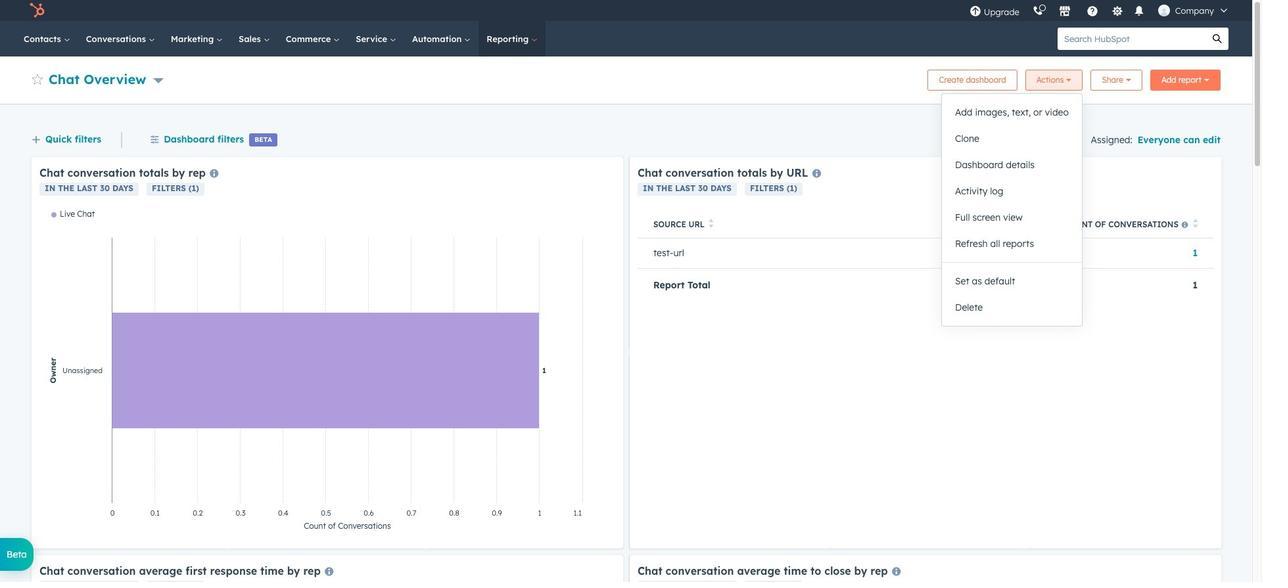 Task type: locate. For each thing, give the bounding box(es) containing it.
chat conversation totals by url element
[[630, 157, 1222, 549]]

0 horizontal spatial press to sort. element
[[709, 219, 714, 230]]

menu
[[963, 0, 1237, 21]]

marketplaces image
[[1059, 6, 1071, 18]]

chat conversation average first response time by rep element
[[32, 556, 624, 583]]

1 horizontal spatial press to sort. element
[[1193, 219, 1198, 230]]

banner
[[32, 66, 1221, 91]]

interactive chart image
[[39, 209, 616, 541]]

press to sort. image
[[1193, 219, 1198, 228]]

press to sort. element
[[709, 219, 714, 230], [1193, 219, 1198, 230]]

Search HubSpot search field
[[1058, 28, 1207, 50]]

jacob simon image
[[1159, 5, 1171, 16]]



Task type: vqa. For each thing, say whether or not it's contained in the screenshot.
Chat conversation average time to close by rep element
yes



Task type: describe. For each thing, give the bounding box(es) containing it.
chat conversation totals by rep element
[[32, 157, 624, 549]]

press to sort. image
[[709, 219, 714, 228]]

2 press to sort. element from the left
[[1193, 219, 1198, 230]]

1 press to sort. element from the left
[[709, 219, 714, 230]]

chat conversation average time to close by rep element
[[630, 556, 1222, 583]]



